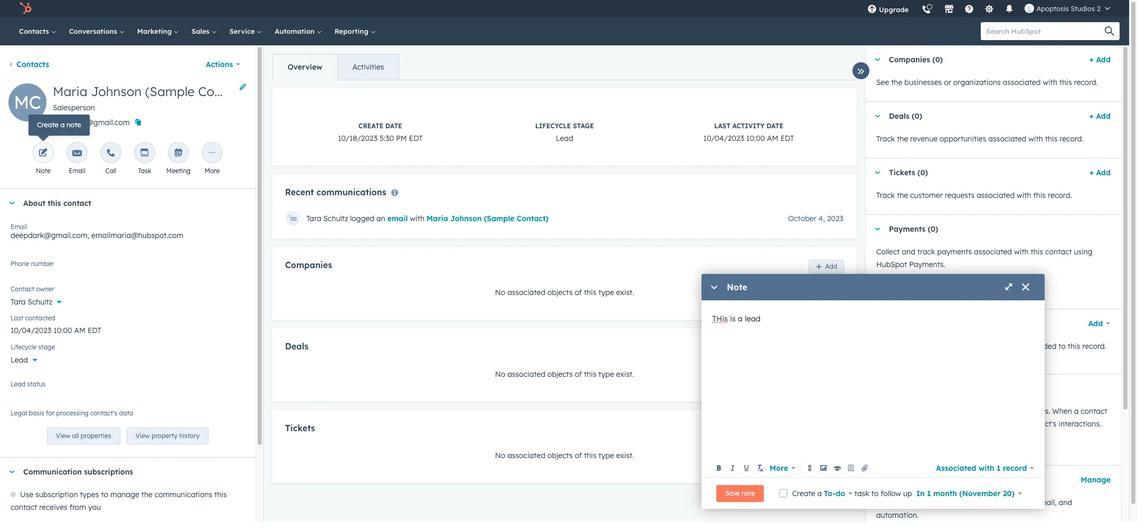 Task type: vqa. For each thing, say whether or not it's contained in the screenshot.
AMP inside the button
no



Task type: describe. For each thing, give the bounding box(es) containing it.
email link
[[388, 214, 408, 223]]

attached
[[921, 342, 953, 351]]

lead inside lifecycle stage lead
[[556, 134, 574, 143]]

meeting
[[166, 167, 191, 175]]

date inside 'last activity date 10/04/2023 10:00 am edt'
[[767, 122, 784, 130]]

revenue
[[911, 134, 938, 144]]

create date 10/18/2023 5:30 pm edt
[[338, 122, 423, 143]]

notifications image
[[1005, 5, 1015, 14]]

activities
[[982, 342, 1013, 351]]

no for companies
[[495, 288, 506, 298]]

menu containing apoptosis studios 2
[[862, 0, 1117, 21]]

add for track the revenue opportunities associated with this record.
[[1097, 111, 1111, 121]]

to inside 'use lists to segment this record for reporting, email, and automation.'
[[908, 498, 915, 508]]

contact inside "use subscription types to manage the communications this contact receives from you"
[[11, 503, 37, 513]]

view property history link
[[127, 428, 209, 445]]

receives
[[39, 503, 67, 513]]

1 vertical spatial all
[[72, 432, 79, 440]]

more button
[[768, 461, 798, 476]]

+ add for see the businesses or organizations associated with this record.
[[1090, 55, 1111, 64]]

meeting image
[[174, 148, 183, 158]]

search button
[[1100, 22, 1120, 40]]

owner
[[36, 285, 54, 293]]

0 horizontal spatial or
[[945, 78, 952, 87]]

apoptosis studios 2
[[1037, 4, 1101, 13]]

property
[[152, 432, 178, 440]]

contact's inside attribute contacts created to marketing activities. when a contact is created, hubspot gives credit to all that contact's interactions.
[[1026, 419, 1057, 429]]

properties
[[81, 432, 111, 440]]

a left to-
[[818, 489, 822, 498]]

automation.
[[877, 511, 919, 520]]

1 horizontal spatial (sample
[[484, 214, 515, 223]]

1 horizontal spatial note
[[727, 282, 748, 293]]

about
[[23, 199, 45, 208]]

lead button
[[11, 350, 245, 367]]

october 4, 2023
[[789, 214, 844, 223]]

1 vertical spatial contact)
[[517, 214, 549, 223]]

save
[[726, 489, 740, 497]]

conversations link
[[63, 17, 131, 45]]

create a note tooltip
[[29, 115, 90, 135]]

actions
[[206, 60, 233, 69]]

this inside "use subscription types to manage the communications this contact receives from you"
[[215, 490, 227, 500]]

create for note
[[37, 120, 59, 129]]

0 horizontal spatial for
[[46, 409, 54, 417]]

the for files
[[892, 342, 903, 351]]

with for collect and track payments associated with this contact using hubspot payments.
[[1015, 247, 1029, 257]]

associated inside collect and track payments associated with this contact using hubspot payments.
[[975, 247, 1013, 257]]

see for see the files attached to your activities or uploaded to this record.
[[877, 342, 890, 351]]

created,
[[884, 419, 913, 429]]

2
[[1098, 4, 1101, 13]]

a inside tooltip
[[60, 120, 65, 129]]

2 horizontal spatial create
[[793, 489, 816, 498]]

marketing
[[137, 27, 174, 35]]

lead
[[745, 314, 761, 324]]

note inside button
[[742, 489, 756, 497]]

type for tickets
[[599, 451, 614, 461]]

+ add for track the revenue opportunities associated with this record.
[[1090, 111, 1111, 121]]

calling icon button
[[918, 1, 936, 16]]

1 vertical spatial contacts
[[16, 60, 49, 69]]

caret image for communication
[[8, 471, 15, 474]]

type for deals
[[599, 370, 614, 379]]

calling icon image
[[923, 5, 932, 15]]

call image
[[106, 148, 116, 158]]

create a
[[793, 489, 824, 498]]

1 horizontal spatial up
[[980, 284, 988, 292]]

task to follow up
[[853, 489, 915, 498]]

tickets for tickets
[[285, 423, 315, 434]]

more inside popup button
[[770, 464, 789, 473]]

recent communications
[[285, 187, 387, 198]]

your
[[964, 342, 979, 351]]

the for revenue
[[898, 134, 909, 144]]

4,
[[819, 214, 826, 223]]

recent
[[285, 187, 314, 198]]

10/18/2023
[[338, 134, 378, 143]]

caret image for about
[[8, 202, 15, 205]]

0 vertical spatial communications
[[317, 187, 387, 198]]

notifications button
[[1001, 0, 1019, 17]]

create for 10/18/2023
[[359, 122, 384, 130]]

+ add button for track the customer requests associated with this record.
[[1090, 166, 1111, 179]]

1 vertical spatial up
[[904, 489, 913, 498]]

tara schultz logged an email with maria johnson (sample contact)
[[306, 214, 549, 223]]

schultz for tara schultz logged an email with maria johnson (sample contact)
[[324, 214, 348, 223]]

tickets (0) button
[[866, 158, 1086, 187]]

hubspot inside collect and track payments associated with this contact using hubspot payments.
[[877, 260, 908, 269]]

0 vertical spatial contacts
[[19, 27, 51, 35]]

set
[[969, 284, 979, 292]]

service link
[[223, 17, 269, 45]]

use lists to segment this record for reporting, email, and automation.
[[877, 498, 1073, 520]]

close dialog image
[[1022, 284, 1031, 292]]

pm
[[396, 134, 407, 143]]

associated with 1 record button
[[937, 461, 1035, 476]]

tickets (0)
[[890, 168, 929, 177]]

upgrade
[[880, 5, 909, 14]]

1 horizontal spatial or
[[1015, 342, 1022, 351]]

+ for see the businesses or organizations associated with this record.
[[1090, 55, 1095, 64]]

sales link
[[185, 17, 223, 45]]

payments (0)
[[890, 224, 939, 234]]

track
[[918, 247, 936, 257]]

objects for tickets
[[548, 451, 573, 461]]

number
[[31, 260, 54, 268]]

subscription
[[35, 490, 78, 500]]

email,
[[1036, 498, 1057, 508]]

manage link
[[1081, 474, 1111, 487]]

companies for companies (0)
[[890, 55, 931, 64]]

add for track the customer requests associated with this record.
[[1097, 168, 1111, 177]]

deepdark@gmail.com,
[[11, 231, 89, 240]]

contact inside collect and track payments associated with this contact using hubspot payments.
[[1046, 247, 1073, 257]]

track for track the customer requests associated with this record.
[[877, 191, 896, 200]]

maria johnson (sample contact)
[[53, 83, 250, 99]]

deals (0) button
[[866, 102, 1086, 130]]

exist. for companies
[[617, 288, 635, 298]]

type for companies
[[599, 288, 614, 298]]

email deepdark@gmail.com, emailmaria@hubspot.com
[[11, 223, 184, 240]]

0 horizontal spatial more
[[205, 167, 220, 175]]

list memberships
[[890, 475, 955, 485]]

with for track the customer requests associated with this record.
[[1017, 191, 1032, 200]]

caret image for payments
[[875, 228, 881, 231]]

to right "task"
[[872, 489, 879, 498]]

communication subscriptions
[[23, 468, 133, 477]]

lists
[[892, 498, 906, 508]]

the inside "use subscription types to manage the communications this contact receives from you"
[[141, 490, 153, 500]]

about this contact button
[[0, 189, 245, 218]]

sales
[[192, 27, 212, 35]]

0 vertical spatial contact)
[[198, 83, 250, 99]]

help button
[[961, 0, 979, 17]]

set up payments
[[969, 284, 1019, 292]]

save note button
[[717, 485, 765, 502]]

lifecycle for lifecycle stage lead
[[536, 122, 571, 130]]

1 inside "popup button"
[[928, 489, 932, 498]]

automation link
[[269, 17, 328, 45]]

manage
[[1081, 475, 1111, 485]]

exist. for deals
[[617, 370, 635, 379]]

to left your
[[955, 342, 962, 351]]

tara schultz
[[11, 297, 52, 307]]

deepdark@gmail.com
[[53, 118, 130, 127]]

record inside 'use lists to segment this record for reporting, email, and automation.'
[[964, 498, 986, 508]]

collect and track payments associated with this contact using hubspot payments.
[[877, 247, 1093, 269]]

contacts
[[910, 407, 940, 416]]

contact inside dropdown button
[[63, 199, 91, 208]]

objects for deals
[[548, 370, 573, 379]]

add for see the businesses or organizations associated with this record.
[[1097, 55, 1111, 64]]

of for deals
[[575, 370, 582, 379]]

gives
[[948, 419, 966, 429]]

associated
[[937, 464, 977, 473]]

types
[[80, 490, 99, 500]]

caret image for tickets
[[875, 171, 881, 174]]

(0) for tickets (0)
[[918, 168, 929, 177]]

date inside create date 10/18/2023 5:30 pm edt
[[386, 122, 402, 130]]

(0) for companies (0)
[[933, 55, 944, 64]]

hubspot inside attribute contacts created to marketing activities. when a contact is created, hubspot gives credit to all that contact's interactions.
[[915, 419, 946, 429]]

a left lead
[[738, 314, 743, 324]]

upgrade image
[[868, 5, 878, 14]]

with for tara schultz logged an email with maria johnson (sample contact)
[[410, 214, 425, 223]]

+ add for track the customer requests associated with this record.
[[1090, 168, 1111, 177]]

activities.
[[1018, 407, 1051, 416]]

(0) for deals (0)
[[912, 111, 923, 121]]

payments inside collect and track payments associated with this contact using hubspot payments.
[[938, 247, 973, 257]]

businesses
[[905, 78, 943, 87]]

save note
[[726, 489, 756, 497]]

view property history
[[136, 432, 200, 440]]

1 vertical spatial maria
[[427, 214, 448, 223]]

a inside attribute contacts created to marketing activities. when a contact is created, hubspot gives credit to all that contact's interactions.
[[1075, 407, 1079, 416]]

create a note
[[37, 120, 81, 129]]

1 vertical spatial contacts link
[[8, 60, 49, 69]]

to right uploaded
[[1059, 342, 1066, 351]]

tara for tara schultz
[[11, 297, 26, 307]]

1 inside popup button
[[997, 464, 1001, 473]]

0 vertical spatial is
[[731, 314, 736, 324]]

to-do button
[[824, 487, 853, 500]]

list memberships button
[[866, 466, 1077, 494]]

marketing
[[980, 407, 1016, 416]]

list
[[890, 475, 903, 485]]

+ for track the revenue opportunities associated with this record.
[[1090, 111, 1095, 121]]

with inside popup button
[[979, 464, 995, 473]]

tara for tara schultz logged an email with maria johnson (sample contact)
[[306, 214, 322, 223]]

reporting,
[[1000, 498, 1034, 508]]

about this contact
[[23, 199, 91, 208]]

1 horizontal spatial johnson
[[451, 214, 482, 223]]

see the files attached to your activities or uploaded to this record.
[[877, 342, 1107, 351]]



Task type: locate. For each thing, give the bounding box(es) containing it.
note inside tooltip
[[67, 120, 81, 129]]

no for tickets
[[495, 451, 506, 461]]

more image
[[208, 148, 217, 158]]

0 vertical spatial exist.
[[617, 288, 635, 298]]

+ add
[[1090, 55, 1111, 64], [1090, 111, 1111, 121], [1090, 168, 1111, 177]]

up
[[980, 284, 988, 292], [904, 489, 913, 498]]

and inside 'use lists to segment this record for reporting, email, and automation.'
[[1059, 498, 1073, 508]]

(0) up revenue
[[912, 111, 923, 121]]

1 edt from the left
[[409, 134, 423, 143]]

navigation
[[273, 54, 400, 80]]

contact up interactions.
[[1081, 407, 1108, 416]]

0 horizontal spatial note
[[67, 120, 81, 129]]

help image
[[965, 5, 975, 14]]

2 vertical spatial + add
[[1090, 168, 1111, 177]]

0 vertical spatial see
[[877, 78, 890, 87]]

menu
[[862, 0, 1117, 21]]

exist. for tickets
[[617, 451, 635, 461]]

+ add button for track the revenue opportunities associated with this record.
[[1090, 110, 1111, 123]]

view for view all properties
[[56, 432, 70, 440]]

caret image up collect
[[875, 228, 881, 231]]

the left revenue
[[898, 134, 909, 144]]

using
[[1075, 247, 1093, 257]]

2 vertical spatial exist.
[[617, 451, 635, 461]]

view for view property history
[[136, 432, 150, 440]]

history
[[179, 432, 200, 440]]

0 horizontal spatial note
[[36, 167, 51, 175]]

to
[[955, 342, 962, 351], [1059, 342, 1066, 351], [971, 407, 978, 416], [990, 419, 997, 429], [872, 489, 879, 498], [101, 490, 108, 500], [908, 498, 915, 508]]

1 horizontal spatial hubspot
[[915, 419, 946, 429]]

1 vertical spatial (sample
[[484, 214, 515, 223]]

edt right 'pm'
[[409, 134, 423, 143]]

2 edt from the left
[[781, 134, 795, 143]]

up right set
[[980, 284, 988, 292]]

0 vertical spatial track
[[877, 134, 896, 144]]

1 vertical spatial last
[[11, 314, 23, 322]]

1 vertical spatial deals
[[285, 341, 309, 352]]

edt right am
[[781, 134, 795, 143]]

date up am
[[767, 122, 784, 130]]

0 vertical spatial lifecycle
[[536, 122, 571, 130]]

(0) up track
[[928, 224, 939, 234]]

this inside collect and track payments associated with this contact using hubspot payments.
[[1031, 247, 1044, 257]]

1 vertical spatial and
[[1059, 498, 1073, 508]]

hubspot
[[877, 260, 908, 269], [915, 419, 946, 429]]

the right manage
[[141, 490, 153, 500]]

email down email icon
[[69, 167, 85, 175]]

note right minimize dialog image
[[727, 282, 748, 293]]

3 no from the top
[[495, 451, 506, 461]]

and right email,
[[1059, 498, 1073, 508]]

1 horizontal spatial view
[[136, 432, 150, 440]]

contact's left data
[[90, 409, 117, 417]]

record down list memberships dropdown button
[[964, 498, 986, 508]]

0 horizontal spatial edt
[[409, 134, 423, 143]]

this inside dropdown button
[[48, 199, 61, 208]]

hubspot down collect
[[877, 260, 908, 269]]

3 no associated objects of this type exist. from the top
[[495, 451, 635, 461]]

schultz for tara schultz
[[28, 297, 52, 307]]

view inside view property history link
[[136, 432, 150, 440]]

email
[[69, 167, 85, 175], [11, 223, 27, 231]]

in
[[917, 489, 925, 498]]

tara inside popup button
[[11, 297, 26, 307]]

set up payments link
[[960, 279, 1028, 296]]

last for last activity date 10/04/2023 10:00 am edt
[[715, 122, 731, 130]]

companies (0) button
[[866, 45, 1086, 74]]

a down the "salesperson" at the top
[[60, 120, 65, 129]]

see for see the businesses or organizations associated with this record.
[[877, 78, 890, 87]]

1 horizontal spatial and
[[1059, 498, 1073, 508]]

settings image
[[985, 5, 995, 14]]

1 vertical spatial note
[[742, 489, 756, 497]]

2 vertical spatial +
[[1090, 168, 1095, 177]]

this
[[1060, 78, 1073, 87], [1046, 134, 1058, 144], [1034, 191, 1047, 200], [48, 199, 61, 208], [1031, 247, 1044, 257], [584, 288, 597, 298], [1069, 342, 1081, 351], [584, 370, 597, 379], [584, 451, 597, 461], [215, 490, 227, 500], [949, 498, 962, 508]]

1 + from the top
[[1090, 55, 1095, 64]]

to down "marketing"
[[990, 419, 997, 429]]

caret image inside 'communication subscriptions' dropdown button
[[8, 471, 15, 474]]

maria right "email" link at the top left
[[427, 214, 448, 223]]

1 vertical spatial lifecycle
[[11, 343, 37, 351]]

2 vertical spatial of
[[575, 451, 582, 461]]

see the businesses or organizations associated with this record.
[[877, 78, 1099, 87]]

all left properties
[[72, 432, 79, 440]]

is down attribute
[[877, 419, 882, 429]]

0 vertical spatial lead
[[556, 134, 574, 143]]

1 vertical spatial is
[[877, 419, 882, 429]]

email down about on the top
[[11, 223, 27, 231]]

1 horizontal spatial contact's
[[1026, 419, 1057, 429]]

no associated objects of this type exist. for deals
[[495, 370, 635, 379]]

2 type from the top
[[599, 370, 614, 379]]

2 date from the left
[[767, 122, 784, 130]]

0 vertical spatial deals
[[890, 111, 910, 121]]

tara down contact
[[11, 297, 26, 307]]

1 horizontal spatial for
[[988, 498, 998, 508]]

0 horizontal spatial date
[[386, 122, 402, 130]]

reporting link
[[328, 17, 382, 45]]

companies inside dropdown button
[[890, 55, 931, 64]]

1 date from the left
[[386, 122, 402, 130]]

contact inside attribute contacts created to marketing activities. when a contact is created, hubspot gives credit to all that contact's interactions.
[[1081, 407, 1108, 416]]

0 horizontal spatial record
[[964, 498, 986, 508]]

1 horizontal spatial maria
[[427, 214, 448, 223]]

record up 20)
[[1004, 464, 1028, 473]]

use for subscription
[[20, 490, 33, 500]]

of for companies
[[575, 288, 582, 298]]

tickets for tickets (0)
[[890, 168, 916, 177]]

1 horizontal spatial use
[[877, 498, 890, 508]]

stage
[[38, 343, 55, 351]]

2 + add button from the top
[[1090, 110, 1111, 123]]

1 + add button from the top
[[1090, 53, 1111, 66]]

or right activities
[[1015, 342, 1022, 351]]

1 no from the top
[[495, 288, 506, 298]]

Search HubSpot search field
[[981, 22, 1111, 40]]

1 vertical spatial + add
[[1090, 111, 1111, 121]]

2 see from the top
[[877, 342, 890, 351]]

view inside view all properties link
[[56, 432, 70, 440]]

uploaded
[[1024, 342, 1057, 351]]

month
[[934, 489, 958, 498]]

view all properties
[[56, 432, 111, 440]]

track down tickets (0)
[[877, 191, 896, 200]]

minimize dialog image
[[710, 284, 719, 292]]

Last contacted text field
[[11, 321, 245, 338]]

1 horizontal spatial communications
[[317, 187, 387, 198]]

0 vertical spatial note
[[36, 167, 51, 175]]

1 horizontal spatial companies
[[890, 55, 931, 64]]

lifecycle inside lifecycle stage lead
[[536, 122, 571, 130]]

marketplaces button
[[939, 0, 961, 17]]

0 vertical spatial tara
[[306, 214, 322, 223]]

the down tickets (0)
[[898, 191, 909, 200]]

1 vertical spatial note
[[727, 282, 748, 293]]

legal basis for processing contact's data
[[11, 409, 133, 417]]

create left to-
[[793, 489, 816, 498]]

edt inside 'last activity date 10/04/2023 10:00 am edt'
[[781, 134, 795, 143]]

no associated objects of this type exist. for tickets
[[495, 451, 635, 461]]

navigation containing overview
[[273, 54, 400, 80]]

caret image
[[875, 115, 881, 118]]

1 horizontal spatial last
[[715, 122, 731, 130]]

associated
[[1003, 78, 1041, 87], [989, 134, 1027, 144], [977, 191, 1015, 200], [975, 247, 1013, 257], [508, 288, 546, 298], [508, 370, 546, 379], [508, 451, 546, 461]]

schultz inside popup button
[[28, 297, 52, 307]]

caret image inside companies (0) dropdown button
[[875, 58, 881, 61]]

1 vertical spatial email
[[11, 223, 27, 231]]

(0) up businesses
[[933, 55, 944, 64]]

that
[[1009, 419, 1024, 429]]

tickets inside dropdown button
[[890, 168, 916, 177]]

3 + add from the top
[[1090, 168, 1111, 177]]

0 vertical spatial of
[[575, 288, 582, 298]]

1 see from the top
[[877, 78, 890, 87]]

a up interactions.
[[1075, 407, 1079, 416]]

search image
[[1106, 26, 1115, 36]]

create inside tooltip
[[37, 120, 59, 129]]

0 horizontal spatial last
[[11, 314, 23, 322]]

and left track
[[902, 247, 916, 257]]

1 horizontal spatial email
[[69, 167, 85, 175]]

2 + from the top
[[1090, 111, 1095, 121]]

0 vertical spatial for
[[46, 409, 54, 417]]

(0) for payments (0)
[[928, 224, 939, 234]]

to inside "use subscription types to manage the communications this contact receives from you"
[[101, 490, 108, 500]]

caret image for companies
[[875, 58, 881, 61]]

activities link
[[337, 54, 399, 80]]

or right businesses
[[945, 78, 952, 87]]

companies for companies
[[285, 260, 332, 271]]

1 view from the left
[[56, 432, 70, 440]]

0 horizontal spatial contact's
[[90, 409, 117, 417]]

0 horizontal spatial tickets
[[285, 423, 315, 434]]

(0) inside dropdown button
[[912, 111, 923, 121]]

1 no associated objects of this type exist. from the top
[[495, 288, 635, 298]]

see
[[877, 78, 890, 87], [877, 342, 890, 351]]

lifecycle stage lead
[[536, 122, 594, 143]]

2 track from the top
[[877, 191, 896, 200]]

note right save
[[742, 489, 756, 497]]

1 + add from the top
[[1090, 55, 1111, 64]]

+ add button
[[1090, 53, 1111, 66], [1090, 110, 1111, 123], [1090, 166, 1111, 179]]

for inside 'use lists to segment this record for reporting, email, and automation.'
[[988, 498, 998, 508]]

2023
[[828, 214, 844, 223]]

type
[[599, 288, 614, 298], [599, 370, 614, 379], [599, 451, 614, 461]]

status
[[27, 380, 46, 388]]

contact owner
[[11, 285, 54, 293]]

last inside 'last activity date 10/04/2023 10:00 am edt'
[[715, 122, 731, 130]]

0 horizontal spatial companies
[[285, 260, 332, 271]]

lead for lead status
[[11, 380, 25, 388]]

caret image inside about this contact dropdown button
[[8, 202, 15, 205]]

10:00
[[747, 134, 766, 143]]

the left the files
[[892, 342, 903, 351]]

files
[[905, 342, 919, 351]]

0 vertical spatial + add
[[1090, 55, 1111, 64]]

exist.
[[617, 288, 635, 298], [617, 370, 635, 379], [617, 451, 635, 461]]

email for email
[[69, 167, 85, 175]]

2 objects from the top
[[548, 370, 573, 379]]

use left subscription
[[20, 490, 33, 500]]

1 horizontal spatial record
[[1004, 464, 1028, 473]]

1 vertical spatial more
[[770, 464, 789, 473]]

payments left close dialog icon
[[990, 284, 1019, 292]]

1 up (november
[[997, 464, 1001, 473]]

task
[[138, 167, 151, 175]]

caret image left about on the top
[[8, 202, 15, 205]]

0 horizontal spatial johnson
[[91, 83, 142, 99]]

view left property
[[136, 432, 150, 440]]

am
[[768, 134, 779, 143]]

the for businesses
[[892, 78, 903, 87]]

is inside attribute contacts created to marketing activities. when a contact is created, hubspot gives credit to all that contact's interactions.
[[877, 419, 882, 429]]

0 horizontal spatial contact)
[[198, 83, 250, 99]]

edt inside create date 10/18/2023 5:30 pm edt
[[409, 134, 423, 143]]

note down note "image"
[[36, 167, 51, 175]]

caret image inside tickets (0) dropdown button
[[875, 171, 881, 174]]

create inside create date 10/18/2023 5:30 pm edt
[[359, 122, 384, 130]]

2 no from the top
[[495, 370, 506, 379]]

0 horizontal spatial schultz
[[28, 297, 52, 307]]

lead for lead
[[11, 356, 28, 365]]

no for deals
[[495, 370, 506, 379]]

1 horizontal spatial create
[[359, 122, 384, 130]]

caret image
[[875, 58, 881, 61], [875, 171, 881, 174], [8, 202, 15, 205], [875, 228, 881, 231], [8, 471, 15, 474]]

conversations
[[69, 27, 119, 35]]

use for lists
[[877, 498, 890, 508]]

2 view from the left
[[136, 432, 150, 440]]

caret image left communication
[[8, 471, 15, 474]]

0 vertical spatial schultz
[[324, 214, 348, 223]]

email image
[[72, 148, 82, 158]]

deals
[[890, 111, 910, 121], [285, 341, 309, 352]]

1 vertical spatial 1
[[928, 489, 932, 498]]

1 right in
[[928, 489, 932, 498]]

0 vertical spatial note
[[67, 120, 81, 129]]

0 vertical spatial contacts link
[[13, 17, 63, 45]]

all left that
[[999, 419, 1007, 429]]

task image
[[140, 148, 149, 158]]

interactions.
[[1059, 419, 1102, 429]]

communication subscriptions button
[[0, 458, 241, 487]]

schultz down the owner
[[28, 297, 52, 307]]

(0) up the customer
[[918, 168, 929, 177]]

1 vertical spatial contact's
[[1026, 419, 1057, 429]]

1 type from the top
[[599, 288, 614, 298]]

customer
[[911, 191, 943, 200]]

payments.
[[910, 260, 946, 269]]

logged
[[350, 214, 375, 223]]

0 horizontal spatial maria
[[53, 83, 87, 99]]

lifecycle for lifecycle stage
[[11, 343, 37, 351]]

0 vertical spatial hubspot
[[877, 260, 908, 269]]

up left in
[[904, 489, 913, 498]]

contact
[[11, 285, 34, 293]]

call
[[105, 167, 116, 175]]

track the customer requests associated with this record.
[[877, 191, 1073, 200]]

contact)
[[198, 83, 250, 99], [517, 214, 549, 223]]

use inside 'use lists to segment this record for reporting, email, and automation.'
[[877, 498, 890, 508]]

contact left receives
[[11, 503, 37, 513]]

stage
[[573, 122, 594, 130]]

3 of from the top
[[575, 451, 582, 461]]

add inside popup button
[[1089, 319, 1104, 329]]

for left 20)
[[988, 498, 998, 508]]

2 vertical spatial type
[[599, 451, 614, 461]]

0 vertical spatial no
[[495, 288, 506, 298]]

tara down recent
[[306, 214, 322, 223]]

see left the files
[[877, 342, 890, 351]]

all inside attribute contacts created to marketing activities. when a contact is created, hubspot gives credit to all that contact's interactions.
[[999, 419, 1007, 429]]

3 exist. from the top
[[617, 451, 635, 461]]

Phone number text field
[[11, 258, 245, 279]]

data
[[119, 409, 133, 417]]

1 horizontal spatial is
[[877, 419, 882, 429]]

0 horizontal spatial all
[[72, 432, 79, 440]]

and inside collect and track payments associated with this contact using hubspot payments.
[[902, 247, 916, 257]]

expand dialog image
[[1005, 284, 1014, 292]]

last for last contacted
[[11, 314, 23, 322]]

0 vertical spatial contact's
[[90, 409, 117, 417]]

1 vertical spatial payments
[[990, 284, 1019, 292]]

2 vertical spatial lead
[[11, 380, 25, 388]]

contact left using
[[1046, 247, 1073, 257]]

schultz down 'recent communications'
[[324, 214, 348, 223]]

2 vertical spatial no
[[495, 451, 506, 461]]

johnson
[[91, 83, 142, 99], [451, 214, 482, 223]]

date up 5:30
[[386, 122, 402, 130]]

the for customer
[[898, 191, 909, 200]]

email for email deepdark@gmail.com, emailmaria@hubspot.com
[[11, 223, 27, 231]]

1 vertical spatial johnson
[[451, 214, 482, 223]]

1 vertical spatial tara
[[11, 297, 26, 307]]

1 horizontal spatial deals
[[890, 111, 910, 121]]

5:30
[[380, 134, 394, 143]]

1 horizontal spatial tickets
[[890, 168, 916, 177]]

in 1 month (november 20)
[[917, 489, 1015, 498]]

0 vertical spatial maria
[[53, 83, 87, 99]]

1 horizontal spatial edt
[[781, 134, 795, 143]]

this inside 'use lists to segment this record for reporting, email, and automation.'
[[949, 498, 962, 508]]

track
[[877, 134, 896, 144], [877, 191, 896, 200]]

objects
[[548, 288, 573, 298], [548, 370, 573, 379], [548, 451, 573, 461]]

use inside "use subscription types to manage the communications this contact receives from you"
[[20, 490, 33, 500]]

0 horizontal spatial create
[[37, 120, 59, 129]]

track for track the revenue opportunities associated with this record.
[[877, 134, 896, 144]]

record.
[[1075, 78, 1099, 87], [1060, 134, 1084, 144], [1049, 191, 1073, 200], [1083, 342, 1107, 351]]

objects for companies
[[548, 288, 573, 298]]

lead down lifecycle stage
[[11, 356, 28, 365]]

+ add button for see the businesses or organizations associated with this record.
[[1090, 53, 1111, 66]]

last up the 10/04/2023
[[715, 122, 731, 130]]

create up 10/18/2023
[[359, 122, 384, 130]]

hubspot link
[[13, 2, 40, 15]]

view all properties link
[[47, 428, 120, 445]]

1 of from the top
[[575, 288, 582, 298]]

settings link
[[979, 0, 1001, 17]]

1 horizontal spatial schultz
[[324, 214, 348, 223]]

0 vertical spatial all
[[999, 419, 1007, 429]]

is right this
[[731, 314, 736, 324]]

0 vertical spatial (sample
[[145, 83, 195, 99]]

to up credit
[[971, 407, 978, 416]]

lead inside lead popup button
[[11, 356, 28, 365]]

phone number
[[11, 260, 54, 268]]

2 + add from the top
[[1090, 111, 1111, 121]]

all
[[999, 419, 1007, 429], [72, 432, 79, 440]]

contact up email deepdark@gmail.com, emailmaria@hubspot.com
[[63, 199, 91, 208]]

note down the "salesperson" at the top
[[67, 120, 81, 129]]

payments (0) button
[[866, 215, 1107, 244]]

2 vertical spatial no associated objects of this type exist.
[[495, 451, 635, 461]]

see up caret image
[[877, 78, 890, 87]]

this
[[713, 314, 728, 324]]

hubspot image
[[19, 2, 32, 15]]

create up note "image"
[[37, 120, 59, 129]]

0 horizontal spatial (sample
[[145, 83, 195, 99]]

0 vertical spatial johnson
[[91, 83, 142, 99]]

0 horizontal spatial use
[[20, 490, 33, 500]]

with for track the revenue opportunities associated with this record.
[[1029, 134, 1044, 144]]

you
[[88, 503, 101, 513]]

20)
[[1004, 489, 1015, 498]]

2 of from the top
[[575, 370, 582, 379]]

1 horizontal spatial note
[[742, 489, 756, 497]]

maria up the "salesperson" at the top
[[53, 83, 87, 99]]

email inside email deepdark@gmail.com, emailmaria@hubspot.com
[[11, 223, 27, 231]]

tara schultz image
[[1026, 4, 1035, 13]]

1 horizontal spatial all
[[999, 419, 1007, 429]]

with inside collect and track payments associated with this contact using hubspot payments.
[[1015, 247, 1029, 257]]

lead left status
[[11, 380, 25, 388]]

2 exist. from the top
[[617, 370, 635, 379]]

1 track from the top
[[877, 134, 896, 144]]

lead down stage
[[556, 134, 574, 143]]

3 + from the top
[[1090, 168, 1095, 177]]

track down caret image
[[877, 134, 896, 144]]

hubspot down contacts
[[915, 419, 946, 429]]

note
[[36, 167, 51, 175], [727, 282, 748, 293]]

with
[[1043, 78, 1058, 87], [1029, 134, 1044, 144], [1017, 191, 1032, 200], [410, 214, 425, 223], [1015, 247, 1029, 257], [979, 464, 995, 473]]

communications inside "use subscription types to manage the communications this contact receives from you"
[[155, 490, 212, 500]]

tara
[[306, 214, 322, 223], [11, 297, 26, 307]]

use subscription types to manage the communications this contact receives from you
[[11, 490, 227, 513]]

3 + add button from the top
[[1090, 166, 1111, 179]]

1 objects from the top
[[548, 288, 573, 298]]

1 exist. from the top
[[617, 288, 635, 298]]

attribute
[[877, 407, 908, 416]]

lead status
[[11, 380, 46, 388]]

3 type from the top
[[599, 451, 614, 461]]

contacts link
[[13, 17, 63, 45], [8, 60, 49, 69]]

use left the "lists"
[[877, 498, 890, 508]]

to right the "lists"
[[908, 498, 915, 508]]

view down legal basis for processing contact's data
[[56, 432, 70, 440]]

record inside popup button
[[1004, 464, 1028, 473]]

marketplaces image
[[945, 5, 955, 14]]

caret image left tickets (0)
[[875, 171, 881, 174]]

caret image left companies (0)
[[875, 58, 881, 61]]

of for tickets
[[575, 451, 582, 461]]

1 vertical spatial see
[[877, 342, 890, 351]]

caret image inside payments (0) dropdown button
[[875, 228, 881, 231]]

requests
[[945, 191, 975, 200]]

for right basis
[[46, 409, 54, 417]]

note image
[[39, 148, 48, 158]]

+ for track the customer requests associated with this record.
[[1090, 168, 1095, 177]]

deals inside dropdown button
[[890, 111, 910, 121]]

(sample
[[145, 83, 195, 99], [484, 214, 515, 223]]

deals for deals (0)
[[890, 111, 910, 121]]

when
[[1053, 407, 1073, 416]]

the
[[892, 78, 903, 87], [898, 134, 909, 144], [898, 191, 909, 200], [892, 342, 903, 351], [141, 490, 153, 500]]

0 horizontal spatial tara
[[11, 297, 26, 307]]

the left businesses
[[892, 78, 903, 87]]

1 vertical spatial lead
[[11, 356, 28, 365]]

0 vertical spatial companies
[[890, 55, 931, 64]]

1 horizontal spatial tara
[[306, 214, 322, 223]]

to-
[[824, 489, 836, 498]]

no associated objects of this type exist. for companies
[[495, 288, 635, 298]]

2 no associated objects of this type exist. from the top
[[495, 370, 635, 379]]

contact's down activities.
[[1026, 419, 1057, 429]]

3 objects from the top
[[548, 451, 573, 461]]

last down tara schultz
[[11, 314, 23, 322]]

0 horizontal spatial lifecycle
[[11, 343, 37, 351]]

1 horizontal spatial payments
[[990, 284, 1019, 292]]

date
[[386, 122, 402, 130], [767, 122, 784, 130]]

0 vertical spatial no associated objects of this type exist.
[[495, 288, 635, 298]]

maria johnson (sample contact) link
[[427, 214, 549, 223]]

add inside button
[[826, 263, 838, 271]]

to right "types" at the bottom
[[101, 490, 108, 500]]

deals for deals
[[285, 341, 309, 352]]

payments right track
[[938, 247, 973, 257]]

0 vertical spatial last
[[715, 122, 731, 130]]



